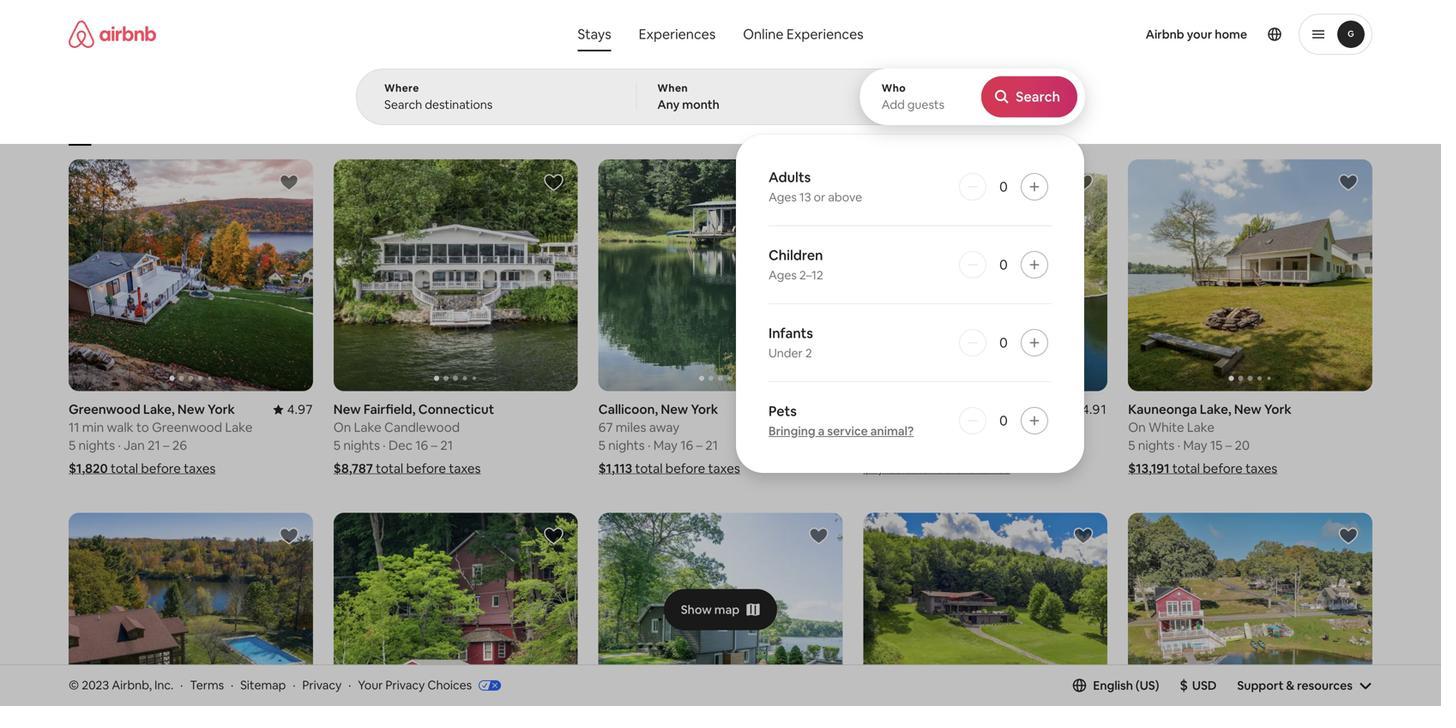 Task type: describe. For each thing, give the bounding box(es) containing it.
animal?
[[870, 424, 914, 439]]

under
[[769, 346, 803, 361]]

stays tab panel
[[356, 69, 1085, 473]]

english (us) button
[[1072, 678, 1159, 694]]

5 inside kauneonga lake, new york on white lake 5 nights · may 15 – 20 $13,191 total before taxes
[[1128, 438, 1135, 454]]

golfing
[[380, 120, 416, 133]]

· inside kauneonga lake, new york on white lake 5 nights · may 15 – 20 $13,191 total before taxes
[[1177, 438, 1180, 454]]

5 inside greenwood lake, new york 11 min walk to greenwood lake 5 nights · jan 21 – 26 $1,820 total before taxes
[[69, 437, 76, 454]]

bringing a service animal? button
[[769, 424, 914, 439]]

map
[[714, 603, 740, 618]]

your
[[358, 678, 383, 694]]

miles
[[616, 419, 646, 436]]

choices
[[427, 678, 472, 694]]

callicoon, new york 67 miles away 5 nights · may 16 – 21 $1,113 total before taxes
[[598, 401, 740, 477]]

· left "privacy" link
[[293, 678, 295, 694]]

taxes inside kauneonga lake, new york on white lake 5 nights · may 15 – 20 $13,191 total before taxes
[[1245, 461, 1277, 477]]

· inside callicoon, new york 67 miles away 5 nights · may 16 – 21 $1,113 total before taxes
[[648, 438, 651, 454]]

ski-in/out
[[526, 120, 573, 133]]

ski-
[[526, 120, 544, 133]]

york for kauneonga lake, new york on white lake 5 nights · may 15 – 20 $13,191 total before taxes
[[1264, 401, 1292, 418]]

total inside middlefield, connecticut on beseck lake 5 nights · $2,733 total before taxes
[[905, 461, 933, 477]]

2 privacy from the left
[[385, 678, 425, 694]]

0 for infants
[[999, 334, 1008, 352]]

0 horizontal spatial greenwood
[[69, 401, 140, 418]]

· inside greenwood lake, new york 11 min walk to greenwood lake 5 nights · jan 21 – 26 $1,820 total before taxes
[[118, 437, 121, 454]]

adults
[[769, 169, 811, 186]]

support
[[1237, 678, 1284, 694]]

online
[[743, 25, 784, 43]]

middlefield, connecticut on beseck lake 5 nights · $2,733 total before taxes
[[863, 401, 1013, 477]]

who
[[881, 81, 906, 95]]

adults ages 13 or above
[[769, 169, 862, 205]]

– inside kauneonga lake, new york on white lake 5 nights · may 15 – 20 $13,191 total before taxes
[[1225, 438, 1232, 454]]

ages for children
[[769, 268, 797, 283]]

airbnb your home
[[1146, 27, 1247, 42]]

add to wishlist: middlefield, connecticut image
[[1073, 172, 1094, 193]]

middlefield,
[[863, 401, 934, 418]]

lake, for kauneonga
[[1200, 401, 1231, 418]]

your privacy choices link
[[358, 678, 501, 695]]

nights inside callicoon, new york 67 miles away 5 nights · may 16 – 21 $1,113 total before taxes
[[608, 438, 645, 454]]

group containing amazing views
[[69, 79, 1078, 146]]

when any month
[[657, 81, 720, 112]]

jan
[[124, 437, 145, 454]]

taxes inside 'new fairfield, connecticut on lake candlewood 5 nights · dec 16 – 21 $8,787 total before taxes'
[[449, 461, 481, 477]]

york inside callicoon, new york 67 miles away 5 nights · may 16 – 21 $1,113 total before taxes
[[691, 401, 718, 418]]

fairfield,
[[364, 401, 415, 418]]

may inside kauneonga lake, new york on white lake 5 nights · may 15 – 20 $13,191 total before taxes
[[1183, 438, 1207, 454]]

(us)
[[1136, 678, 1159, 694]]

lake, for greenwood
[[143, 401, 175, 418]]

stays
[[578, 25, 611, 43]]

new inside kauneonga lake, new york on white lake 5 nights · may 15 – 20 $13,191 total before taxes
[[1234, 401, 1261, 418]]

add to wishlist: washington, connecticut image
[[543, 526, 564, 547]]

4.91 out of 5 average rating image
[[1068, 401, 1108, 418]]

add to wishlist: lake huntington, new york image
[[1338, 526, 1359, 547]]

total inside 'new fairfield, connecticut on lake candlewood 5 nights · dec 16 – 21 $8,787 total before taxes'
[[376, 461, 403, 477]]

pets bringing a service animal?
[[769, 403, 914, 439]]

amazing
[[676, 120, 719, 133]]

or
[[814, 190, 825, 205]]

2
[[805, 346, 812, 361]]

13
[[799, 190, 811, 205]]

21 for 67
[[705, 438, 718, 454]]

in/out
[[544, 120, 573, 133]]

terms link
[[190, 678, 224, 694]]

new inside callicoon, new york 67 miles away 5 nights · may 16 – 21 $1,113 total before taxes
[[661, 401, 688, 418]]

taxes inside middlefield, connecticut on beseck lake 5 nights · $2,733 total before taxes
[[978, 461, 1010, 477]]

dec
[[389, 437, 413, 454]]

&
[[1286, 678, 1294, 694]]

when
[[657, 81, 688, 95]]

inc.
[[154, 678, 174, 694]]

on inside kauneonga lake, new york on white lake 5 nights · may 15 – 20 $13,191 total before taxes
[[1128, 419, 1146, 436]]

pets
[[769, 403, 797, 420]]

beseck
[[884, 419, 926, 436]]

5 inside middlefield, connecticut on beseck lake 5 nights · $2,733 total before taxes
[[863, 437, 870, 454]]

1 privacy from the left
[[302, 678, 342, 694]]

add to wishlist: kauneonga lake, new york image
[[1338, 172, 1359, 193]]

home
[[1215, 27, 1247, 42]]

kauneonga lake, new york on white lake 5 nights · may 15 – 20 $13,191 total before taxes
[[1128, 401, 1292, 477]]

english (us)
[[1093, 678, 1159, 694]]

5 inside 'new fairfield, connecticut on lake candlewood 5 nights · dec 16 – 21 $8,787 total before taxes'
[[333, 437, 341, 454]]

$2,733
[[863, 461, 902, 477]]

$ usd
[[1180, 677, 1217, 695]]

add
[[881, 97, 905, 112]]

· inside middlefield, connecticut on beseck lake 5 nights · $2,733 total before taxes
[[912, 437, 915, 454]]

sitemap link
[[240, 678, 286, 694]]

greenwood lake, new york 11 min walk to greenwood lake 5 nights · jan 21 – 26 $1,820 total before taxes
[[69, 401, 253, 477]]

add to wishlist: putnam valley, new york image
[[808, 526, 829, 547]]

21 inside greenwood lake, new york 11 min walk to greenwood lake 5 nights · jan 21 – 26 $1,820 total before taxes
[[148, 437, 160, 454]]

connecticut inside 'new fairfield, connecticut on lake candlewood 5 nights · dec 16 – 21 $8,787 total before taxes'
[[418, 401, 494, 418]]

add to wishlist: callicoon, new york image
[[808, 172, 829, 193]]

airbnb your home link
[[1135, 16, 1257, 52]]

resources
[[1297, 678, 1353, 694]]

before inside middlefield, connecticut on beseck lake 5 nights · $2,733 total before taxes
[[936, 461, 975, 477]]

on inside middlefield, connecticut on beseck lake 5 nights · $2,733 total before taxes
[[863, 419, 881, 436]]

support & resources button
[[1237, 678, 1372, 694]]

total inside kauneonga lake, new york on white lake 5 nights · may 15 – 20 $13,191 total before taxes
[[1172, 461, 1200, 477]]

none search field containing stays
[[356, 0, 1085, 473]]

nights inside greenwood lake, new york 11 min walk to greenwood lake 5 nights · jan 21 – 26 $1,820 total before taxes
[[79, 437, 115, 454]]

· left the your
[[348, 678, 351, 694]]

$
[[1180, 677, 1188, 695]]

before inside kauneonga lake, new york on white lake 5 nights · may 15 – 20 $13,191 total before taxes
[[1203, 461, 1243, 477]]

walk
[[107, 419, 133, 436]]

service
[[827, 424, 868, 439]]

who add guests
[[881, 81, 944, 112]]

trending
[[937, 120, 980, 133]]

new inside greenwood lake, new york 11 min walk to greenwood lake 5 nights · jan 21 – 26 $1,820 total before taxes
[[177, 401, 205, 418]]

add to wishlist: greenwood lake, new york image
[[279, 172, 299, 193]]

lake inside 'new fairfield, connecticut on lake candlewood 5 nights · dec 16 – 21 $8,787 total before taxes'
[[354, 419, 381, 436]]

67
[[598, 419, 613, 436]]

ages for adults
[[769, 190, 797, 205]]

– inside 'new fairfield, connecticut on lake candlewood 5 nights · dec 16 – 21 $8,787 total before taxes'
[[431, 437, 437, 454]]

new fairfield, connecticut on lake candlewood 5 nights · dec 16 – 21 $8,787 total before taxes
[[333, 401, 494, 477]]

views
[[721, 120, 749, 133]]

usd
[[1192, 678, 1217, 694]]

omg!
[[869, 120, 897, 133]]

new inside 'new fairfield, connecticut on lake candlewood 5 nights · dec 16 – 21 $8,787 total before taxes'
[[333, 401, 361, 418]]

tiny homes
[[776, 120, 831, 133]]

terms
[[190, 678, 224, 694]]



Task type: vqa. For each thing, say whether or not it's contained in the screenshot.
Taxes within the New Fairfield, Connecticut On Lake Candlewood 5 nights · Dec 16 – 21 $8,787 total before taxes
yes



Task type: locate. For each thing, give the bounding box(es) containing it.
5 taxes from the left
[[1245, 461, 1277, 477]]

mansions
[[602, 120, 647, 133]]

4.97
[[287, 401, 313, 418]]

nights down min
[[79, 437, 115, 454]]

may inside callicoon, new york 67 miles away 5 nights · may 16 – 21 $1,113 total before taxes
[[653, 438, 678, 454]]

on left white
[[1128, 419, 1146, 436]]

16 inside 'new fairfield, connecticut on lake candlewood 5 nights · dec 16 – 21 $8,787 total before taxes'
[[415, 437, 428, 454]]

· down away
[[648, 438, 651, 454]]

21 down candlewood
[[440, 437, 453, 454]]

any
[[657, 97, 680, 112]]

privacy
[[302, 678, 342, 694], [385, 678, 425, 694]]

taxes inside callicoon, new york 67 miles away 5 nights · may 16 – 21 $1,113 total before taxes
[[708, 461, 740, 477]]

nights inside 'new fairfield, connecticut on lake candlewood 5 nights · dec 16 – 21 $8,787 total before taxes'
[[343, 437, 380, 454]]

0 horizontal spatial 16
[[415, 437, 428, 454]]

new up away
[[661, 401, 688, 418]]

lake inside middlefield, connecticut on beseck lake 5 nights · $2,733 total before taxes
[[929, 419, 956, 436]]

1 horizontal spatial privacy
[[385, 678, 425, 694]]

bringing
[[769, 424, 815, 439]]

1 16 from the left
[[415, 437, 428, 454]]

3 lake from the left
[[929, 419, 956, 436]]

privacy link
[[302, 678, 342, 694]]

new up 26
[[177, 401, 205, 418]]

connecticut right middlefield,
[[937, 401, 1013, 418]]

new
[[177, 401, 205, 418], [333, 401, 361, 418], [661, 401, 688, 418], [1234, 401, 1261, 418]]

· left jan
[[118, 437, 121, 454]]

1 horizontal spatial york
[[691, 401, 718, 418]]

experiences right online
[[787, 25, 863, 43]]

2 – from the left
[[431, 437, 437, 454]]

airbnb,
[[112, 678, 152, 694]]

2–12
[[799, 268, 823, 283]]

1 york from the left
[[208, 401, 235, 418]]

0 for children
[[999, 256, 1008, 274]]

nights down white
[[1138, 438, 1174, 454]]

1 experiences from the left
[[639, 25, 716, 43]]

show map
[[681, 603, 740, 618]]

20
[[1235, 438, 1250, 454]]

your privacy choices
[[358, 678, 472, 694]]

$13,191
[[1128, 461, 1170, 477]]

month
[[682, 97, 720, 112]]

before right $2,733
[[936, 461, 975, 477]]

2 horizontal spatial on
[[1128, 419, 1146, 436]]

on inside 'new fairfield, connecticut on lake candlewood 5 nights · dec 16 – 21 $8,787 total before taxes'
[[333, 419, 351, 436]]

support & resources
[[1237, 678, 1353, 694]]

york inside kauneonga lake, new york on white lake 5 nights · may 15 – 20 $13,191 total before taxes
[[1264, 401, 1292, 418]]

1 horizontal spatial connecticut
[[937, 401, 1013, 418]]

add to wishlist: hortonville, new york image
[[1073, 526, 1094, 547]]

infants under 2
[[769, 325, 813, 361]]

before inside callicoon, new york 67 miles away 5 nights · may 16 – 21 $1,113 total before taxes
[[665, 461, 705, 477]]

· down beseck
[[912, 437, 915, 454]]

3 0 from the top
[[999, 334, 1008, 352]]

1 horizontal spatial may
[[1183, 438, 1207, 454]]

white
[[1149, 419, 1184, 436]]

21 inside callicoon, new york 67 miles away 5 nights · may 16 – 21 $1,113 total before taxes
[[705, 438, 718, 454]]

english
[[1093, 678, 1133, 694]]

before down 26
[[141, 461, 181, 477]]

experiences inside 'link'
[[787, 25, 863, 43]]

before inside 'new fairfield, connecticut on lake candlewood 5 nights · dec 16 – 21 $8,787 total before taxes'
[[406, 461, 446, 477]]

2 experiences from the left
[[787, 25, 863, 43]]

lake
[[225, 419, 253, 436], [354, 419, 381, 436], [929, 419, 956, 436], [1187, 419, 1215, 436]]

0 horizontal spatial 21
[[148, 437, 160, 454]]

21 for on
[[440, 437, 453, 454]]

nights
[[79, 437, 115, 454], [343, 437, 380, 454], [873, 437, 910, 454], [608, 438, 645, 454], [1138, 438, 1174, 454]]

3 5 from the left
[[863, 437, 870, 454]]

2 5 from the left
[[333, 437, 341, 454]]

connecticut inside middlefield, connecticut on beseck lake 5 nights · $2,733 total before taxes
[[937, 401, 1013, 418]]

lake, up to
[[143, 401, 175, 418]]

show
[[681, 603, 712, 618]]

kauneonga
[[1128, 401, 1197, 418]]

1 vertical spatial ages
[[769, 268, 797, 283]]

privacy left the your
[[302, 678, 342, 694]]

0 horizontal spatial may
[[653, 438, 678, 454]]

homes
[[799, 120, 831, 133]]

1 21 from the left
[[148, 437, 160, 454]]

· right inc. at the left of page
[[180, 678, 183, 694]]

total right $13,191
[[1172, 461, 1200, 477]]

york inside greenwood lake, new york 11 min walk to greenwood lake 5 nights · jan 21 – 26 $1,820 total before taxes
[[208, 401, 235, 418]]

online experiences
[[743, 25, 863, 43]]

away
[[649, 419, 679, 436]]

2 on from the left
[[863, 419, 881, 436]]

2 16 from the left
[[680, 438, 693, 454]]

total inside greenwood lake, new york 11 min walk to greenwood lake 5 nights · jan 21 – 26 $1,820 total before taxes
[[111, 461, 138, 477]]

5 total from the left
[[1172, 461, 1200, 477]]

5 up $13,191
[[1128, 438, 1135, 454]]

Where field
[[384, 97, 608, 112]]

5 up $2,733
[[863, 437, 870, 454]]

2 horizontal spatial 21
[[705, 438, 718, 454]]

ages down children
[[769, 268, 797, 283]]

experiences
[[639, 25, 716, 43], [787, 25, 863, 43]]

total right $2,733
[[905, 461, 933, 477]]

–
[[163, 437, 169, 454], [431, 437, 437, 454], [696, 438, 702, 454], [1225, 438, 1232, 454]]

2023
[[82, 678, 109, 694]]

2 21 from the left
[[440, 437, 453, 454]]

0 horizontal spatial york
[[208, 401, 235, 418]]

experiences button
[[625, 17, 729, 51]]

0 vertical spatial greenwood
[[69, 401, 140, 418]]

0 horizontal spatial privacy
[[302, 678, 342, 694]]

infants
[[769, 325, 813, 342]]

taxes inside greenwood lake, new york 11 min walk to greenwood lake 5 nights · jan 21 – 26 $1,820 total before taxes
[[184, 461, 216, 477]]

tiny
[[776, 120, 796, 133]]

1 total from the left
[[111, 461, 138, 477]]

2 york from the left
[[691, 401, 718, 418]]

before inside greenwood lake, new york 11 min walk to greenwood lake 5 nights · jan 21 – 26 $1,820 total before taxes
[[141, 461, 181, 477]]

may down away
[[653, 438, 678, 454]]

1 ages from the top
[[769, 190, 797, 205]]

nights inside kauneonga lake, new york on white lake 5 nights · may 15 – 20 $13,191 total before taxes
[[1138, 438, 1174, 454]]

guests
[[907, 97, 944, 112]]

· left dec
[[383, 437, 386, 454]]

to
[[136, 419, 149, 436]]

new left the "fairfield,"
[[333, 401, 361, 418]]

ages down "adults"
[[769, 190, 797, 205]]

4 before from the left
[[665, 461, 705, 477]]

2 may from the left
[[1183, 438, 1207, 454]]

0 horizontal spatial connecticut
[[418, 401, 494, 418]]

add to wishlist: swan lake, new york image
[[279, 526, 299, 547]]

·
[[118, 437, 121, 454], [383, 437, 386, 454], [912, 437, 915, 454], [648, 438, 651, 454], [1177, 438, 1180, 454], [180, 678, 183, 694], [231, 678, 234, 694], [293, 678, 295, 694], [348, 678, 351, 694]]

1 nights from the left
[[79, 437, 115, 454]]

5 inside callicoon, new york 67 miles away 5 nights · may 16 – 21 $1,113 total before taxes
[[598, 438, 605, 454]]

group
[[69, 79, 1078, 146], [69, 160, 313, 392], [333, 160, 578, 392], [598, 160, 843, 392], [863, 160, 1108, 392], [1128, 160, 1372, 392], [69, 513, 313, 707], [333, 513, 578, 707], [598, 513, 843, 707], [863, 513, 1108, 707], [1128, 513, 1372, 707]]

2 connecticut from the left
[[937, 401, 1013, 418]]

4 new from the left
[[1234, 401, 1261, 418]]

2 0 from the top
[[999, 256, 1008, 274]]

© 2023 airbnb, inc. ·
[[69, 678, 183, 694]]

4 total from the left
[[635, 461, 663, 477]]

2 lake from the left
[[354, 419, 381, 436]]

york
[[208, 401, 235, 418], [691, 401, 718, 418], [1264, 401, 1292, 418]]

5 down 67
[[598, 438, 605, 454]]

0 vertical spatial ages
[[769, 190, 797, 205]]

0 for adults
[[999, 178, 1008, 196]]

4 taxes from the left
[[708, 461, 740, 477]]

nights down beseck
[[873, 437, 910, 454]]

1 horizontal spatial 21
[[440, 437, 453, 454]]

©
[[69, 678, 79, 694]]

2 ages from the top
[[769, 268, 797, 283]]

sitemap
[[240, 678, 286, 694]]

16 inside callicoon, new york 67 miles away 5 nights · may 16 – 21 $1,113 total before taxes
[[680, 438, 693, 454]]

21 left bringing
[[705, 438, 718, 454]]

total
[[111, 461, 138, 477], [376, 461, 403, 477], [905, 461, 933, 477], [635, 461, 663, 477], [1172, 461, 1200, 477]]

before down "15"
[[1203, 461, 1243, 477]]

5 before from the left
[[1203, 461, 1243, 477]]

add to wishlist: new fairfield, connecticut image
[[543, 172, 564, 193]]

stays button
[[564, 17, 625, 51]]

what can we help you find? tab list
[[564, 17, 729, 51]]

lake inside kauneonga lake, new york on white lake 5 nights · may 15 – 20 $13,191 total before taxes
[[1187, 419, 1215, 436]]

min
[[82, 419, 104, 436]]

4 5 from the left
[[598, 438, 605, 454]]

3 21 from the left
[[705, 438, 718, 454]]

1 horizontal spatial experiences
[[787, 25, 863, 43]]

1 before from the left
[[141, 461, 181, 477]]

1 taxes from the left
[[184, 461, 216, 477]]

total down jan
[[111, 461, 138, 477]]

None search field
[[356, 0, 1085, 473]]

before down dec
[[406, 461, 446, 477]]

greenwood up 26
[[152, 419, 222, 436]]

2 horizontal spatial york
[[1264, 401, 1292, 418]]

1 connecticut from the left
[[418, 401, 494, 418]]

4 lake from the left
[[1187, 419, 1215, 436]]

1 5 from the left
[[69, 437, 76, 454]]

2 nights from the left
[[343, 437, 380, 454]]

lake, up "15"
[[1200, 401, 1231, 418]]

1 horizontal spatial greenwood
[[152, 419, 222, 436]]

1 0 from the top
[[999, 178, 1008, 196]]

children ages 2–12
[[769, 247, 823, 283]]

21
[[148, 437, 160, 454], [440, 437, 453, 454], [705, 438, 718, 454]]

2 before from the left
[[406, 461, 446, 477]]

greenwood up min
[[69, 401, 140, 418]]

nights down 'miles'
[[608, 438, 645, 454]]

children
[[769, 247, 823, 264]]

4 nights from the left
[[608, 438, 645, 454]]

3 on from the left
[[1128, 419, 1146, 436]]

ages inside adults ages 13 or above
[[769, 190, 797, 205]]

0 horizontal spatial experiences
[[639, 25, 716, 43]]

amazing views
[[676, 120, 749, 133]]

21 inside 'new fairfield, connecticut on lake candlewood 5 nights · dec 16 – 21 $8,787 total before taxes'
[[440, 437, 453, 454]]

5 up $8,787
[[333, 437, 341, 454]]

3 york from the left
[[1264, 401, 1292, 418]]

1 horizontal spatial on
[[863, 419, 881, 436]]

0
[[999, 178, 1008, 196], [999, 256, 1008, 274], [999, 334, 1008, 352], [999, 412, 1008, 430]]

online experiences link
[[729, 17, 877, 51]]

11
[[69, 419, 79, 436]]

where
[[384, 81, 419, 95]]

total right the $1,113
[[635, 461, 663, 477]]

1 vertical spatial greenwood
[[152, 419, 222, 436]]

total inside callicoon, new york 67 miles away 5 nights · may 16 – 21 $1,113 total before taxes
[[635, 461, 663, 477]]

$1,820
[[69, 461, 108, 477]]

16 for may
[[680, 438, 693, 454]]

new up 20
[[1234, 401, 1261, 418]]

0 for pets
[[999, 412, 1008, 430]]

airbnb
[[1146, 27, 1184, 42]]

4.97 out of 5 average rating image
[[273, 401, 313, 418]]

experiences up when
[[639, 25, 716, 43]]

1 new from the left
[[177, 401, 205, 418]]

1 on from the left
[[333, 419, 351, 436]]

3 nights from the left
[[873, 437, 910, 454]]

above
[[828, 190, 862, 205]]

3 new from the left
[[661, 401, 688, 418]]

26
[[172, 437, 187, 454]]

connecticut
[[418, 401, 494, 418], [937, 401, 1013, 418]]

before
[[141, 461, 181, 477], [406, 461, 446, 477], [936, 461, 975, 477], [665, 461, 705, 477], [1203, 461, 1243, 477]]

3 total from the left
[[905, 461, 933, 477]]

21 right jan
[[148, 437, 160, 454]]

callicoon,
[[598, 401, 658, 418]]

lake, inside greenwood lake, new york 11 min walk to greenwood lake 5 nights · jan 21 – 26 $1,820 total before taxes
[[143, 401, 175, 418]]

– inside callicoon, new york 67 miles away 5 nights · may 16 – 21 $1,113 total before taxes
[[696, 438, 702, 454]]

5 down 11
[[69, 437, 76, 454]]

experiences inside button
[[639, 25, 716, 43]]

on up $8,787
[[333, 419, 351, 436]]

lake,
[[143, 401, 175, 418], [1200, 401, 1231, 418]]

york for greenwood lake, new york 11 min walk to greenwood lake 5 nights · jan 21 – 26 $1,820 total before taxes
[[208, 401, 235, 418]]

privacy right the your
[[385, 678, 425, 694]]

lake inside greenwood lake, new york 11 min walk to greenwood lake 5 nights · jan 21 – 26 $1,820 total before taxes
[[225, 419, 253, 436]]

· down white
[[1177, 438, 1180, 454]]

2 taxes from the left
[[449, 461, 481, 477]]

connecticut up candlewood
[[418, 401, 494, 418]]

0 horizontal spatial lake,
[[143, 401, 175, 418]]

may
[[653, 438, 678, 454], [1183, 438, 1207, 454]]

· right terms
[[231, 678, 234, 694]]

show map button
[[664, 590, 777, 631]]

3 taxes from the left
[[978, 461, 1010, 477]]

display total before taxes switch
[[1327, 102, 1358, 123]]

profile element
[[892, 0, 1372, 69]]

1 horizontal spatial lake,
[[1200, 401, 1231, 418]]

2 lake, from the left
[[1200, 401, 1231, 418]]

2 total from the left
[[376, 461, 403, 477]]

1 lake from the left
[[225, 419, 253, 436]]

total down dec
[[376, 461, 403, 477]]

15
[[1210, 438, 1223, 454]]

your
[[1187, 27, 1212, 42]]

– inside greenwood lake, new york 11 min walk to greenwood lake 5 nights · jan 21 – 26 $1,820 total before taxes
[[163, 437, 169, 454]]

3 – from the left
[[696, 438, 702, 454]]

1 lake, from the left
[[143, 401, 175, 418]]

0 horizontal spatial on
[[333, 419, 351, 436]]

5 5 from the left
[[1128, 438, 1135, 454]]

16 for dec
[[415, 437, 428, 454]]

2 new from the left
[[333, 401, 361, 418]]

nights inside middlefield, connecticut on beseck lake 5 nights · $2,733 total before taxes
[[873, 437, 910, 454]]

· inside 'new fairfield, connecticut on lake candlewood 5 nights · dec 16 – 21 $8,787 total before taxes'
[[383, 437, 386, 454]]

on down middlefield,
[[863, 419, 881, 436]]

luxe
[[1022, 120, 1045, 133]]

3 before from the left
[[936, 461, 975, 477]]

cabins
[[457, 120, 490, 133]]

1 may from the left
[[653, 438, 678, 454]]

4 0 from the top
[[999, 412, 1008, 430]]

ages inside children ages 2–12
[[769, 268, 797, 283]]

lake, inside kauneonga lake, new york on white lake 5 nights · may 15 – 20 $13,191 total before taxes
[[1200, 401, 1231, 418]]

4 – from the left
[[1225, 438, 1232, 454]]

5 nights from the left
[[1138, 438, 1174, 454]]

may left "15"
[[1183, 438, 1207, 454]]

a
[[818, 424, 825, 439]]

before down away
[[665, 461, 705, 477]]

nights up $8,787
[[343, 437, 380, 454]]

5
[[69, 437, 76, 454], [333, 437, 341, 454], [863, 437, 870, 454], [598, 438, 605, 454], [1128, 438, 1135, 454]]

candlewood
[[384, 419, 460, 436]]

4.91
[[1082, 401, 1108, 418]]

1 – from the left
[[163, 437, 169, 454]]

1 horizontal spatial 16
[[680, 438, 693, 454]]



